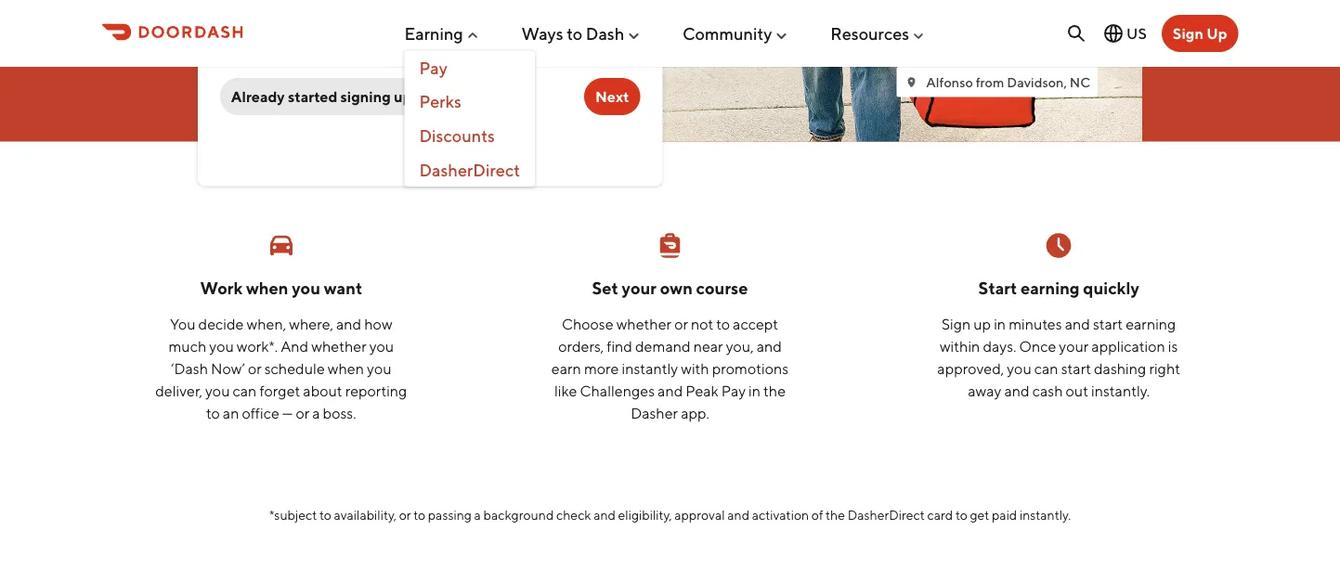 Task type: describe. For each thing, give the bounding box(es) containing it.
reporting
[[345, 382, 407, 399]]

accept
[[733, 315, 778, 333]]

and down instantly
[[658, 382, 683, 399]]

promotions
[[712, 360, 789, 377]]

or inside choose whether or not to accept orders, find demand near you, and earn more instantly with promotions like challenges and peak pay in the dasher app.
[[674, 315, 688, 333]]

resources
[[830, 23, 909, 43]]

*subject
[[269, 508, 317, 523]]

when inside you decide when, where, and how much you work*. and whether you 'dash now' or schedule when you deliver, you can forget about reporting to an office — or a boss.
[[328, 360, 364, 377]]

0 horizontal spatial more
[[416, 52, 444, 66]]

sign up button
[[1162, 15, 1238, 52]]

0 vertical spatial your
[[622, 278, 657, 298]]

can inside sign up in minutes and start earning within days. once your application is approved, you can start dashing right away and cash out instantly.
[[1034, 360, 1058, 377]]

alfonso from davidson, nc
[[926, 74, 1090, 90]]

about inside you decide when, where, and how much you work*. and whether you 'dash now' or schedule when you deliver, you can forget about reporting to an office — or a boss.
[[303, 382, 342, 399]]

near
[[693, 337, 723, 355]]

your inside sign up in minutes and start earning within days. once your application is approved, you can start dashing right away and cash out instantly.
[[1059, 337, 1089, 355]]

or right availability,
[[399, 508, 411, 523]]

time fill image
[[1044, 231, 1074, 261]]

earning link
[[404, 16, 480, 51]]

away
[[968, 382, 1002, 399]]

independent
[[389, 35, 459, 49]]

an
[[223, 404, 239, 422]]

discounts
[[419, 126, 495, 146]]

globe line image
[[1102, 22, 1125, 45]]

1 horizontal spatial a
[[474, 508, 481, 523]]

work
[[200, 278, 243, 298]]

decide
[[198, 315, 244, 333]]

dasherdirect link
[[404, 153, 535, 187]]

passing
[[428, 508, 472, 523]]

and inside and have read the
[[585, 35, 605, 49]]

boss.
[[323, 404, 356, 422]]

learn
[[383, 52, 414, 66]]

in inside choose whether or not to accept orders, find demand near you, and earn more instantly with promotions like challenges and peak pay in the dasher app.
[[749, 382, 761, 399]]

set your own course
[[592, 278, 748, 298]]

independent contractor agreement link
[[389, 35, 582, 49]]

alfonso from davidson, nc image
[[582, 0, 1142, 142]]

clicking
[[236, 35, 276, 49]]

0 horizontal spatial dasher
[[505, 52, 542, 66]]

community link
[[683, 16, 789, 51]]

activation
[[752, 508, 809, 523]]

sign for sign up in minutes and start earning within days. once your application is approved, you can start dashing right away and cash out instantly.
[[942, 315, 971, 333]]

find
[[607, 337, 632, 355]]

community
[[683, 23, 772, 43]]

days.
[[983, 337, 1016, 355]]

or down the work*.
[[248, 360, 262, 377]]

choose whether or not to accept orders, find demand near you, and earn more instantly with promotions like challenges and peak pay in the dasher app.
[[552, 315, 789, 422]]

or right —
[[296, 404, 309, 422]]

the up the . on the left of page
[[369, 35, 387, 49]]

next
[[595, 88, 629, 105]]

peak
[[686, 382, 719, 399]]

0 vertical spatial dasherdirect
[[419, 160, 520, 180]]

demand
[[635, 337, 691, 355]]

contractor
[[461, 35, 519, 49]]

perks link
[[404, 85, 535, 119]]

work when you want
[[200, 278, 362, 298]]

approved,
[[937, 360, 1004, 377]]

ways to dash
[[521, 23, 624, 43]]

own
[[660, 278, 693, 298]]

0 vertical spatial when
[[246, 278, 288, 298]]

to inside choose whether or not to accept orders, find demand near you, and earn more instantly with promotions like challenges and peak pay in the dasher app.
[[716, 315, 730, 333]]

in inside sign up in minutes and start earning within days. once your application is approved, you can start dashing right away and cash out instantly.
[[994, 315, 1006, 333]]

to left dash on the left of the page
[[567, 23, 582, 43]]

have
[[607, 35, 633, 49]]

start earning quickly
[[978, 278, 1139, 298]]

is
[[1168, 337, 1178, 355]]

much
[[168, 337, 206, 355]]

dasher inside choose whether or not to accept orders, find demand near you, and earn more instantly with promotions like challenges and peak pay in the dasher app.
[[631, 404, 678, 422]]

earning
[[404, 23, 463, 43]]

pay link
[[404, 50, 535, 85]]

read
[[220, 52, 244, 66]]

cash
[[1032, 382, 1063, 399]]

earning inside sign up in minutes and start earning within days. once your application is approved, you can start dashing right away and cash out instantly.
[[1126, 315, 1176, 333]]

by
[[220, 35, 234, 49]]

i
[[318, 35, 321, 49]]

the inside choose whether or not to accept orders, find demand near you, and earn more instantly with promotions like challenges and peak pay in the dasher app.
[[763, 382, 786, 399]]

where,
[[289, 315, 333, 333]]

right
[[1149, 360, 1180, 377]]

the right of
[[826, 508, 845, 523]]

choose
[[562, 315, 614, 333]]

signing
[[340, 88, 391, 105]]

instantly. inside sign up in minutes and start earning within days. once your application is approved, you can start dashing right away and cash out instantly.
[[1091, 382, 1150, 399]]

check
[[556, 508, 591, 523]]

vehicle car image
[[266, 231, 296, 261]]

and right approval at the right bottom of page
[[727, 508, 750, 523]]

quickly
[[1083, 278, 1139, 298]]

earn
[[552, 360, 581, 377]]

and down start earning quickly
[[1065, 315, 1090, 333]]

up?
[[394, 88, 420, 105]]

1 vertical spatial start
[[1061, 360, 1091, 377]]

when,
[[247, 315, 286, 333]]

app.
[[681, 404, 709, 422]]

you,
[[726, 337, 754, 355]]

—
[[282, 404, 293, 422]]

of
[[811, 508, 823, 523]]

schedule
[[264, 360, 325, 377]]



Task type: vqa. For each thing, say whether or not it's contained in the screenshot.
'What materials do I need to be a Bike Dasher?'
no



Task type: locate. For each thing, give the bounding box(es) containing it.
pay
[[545, 52, 564, 66], [419, 57, 447, 77], [721, 382, 746, 399]]

1 horizontal spatial sign
[[1173, 25, 1204, 42]]

perks
[[419, 92, 462, 111]]

1 horizontal spatial pay
[[545, 52, 564, 66]]

how inside you decide when, where, and how much you work*. and whether you 'dash now' or schedule when you deliver, you can forget about reporting to an office — or a boss.
[[364, 315, 392, 333]]

start up out
[[1061, 360, 1091, 377]]

deliver,
[[155, 382, 202, 399]]

0 vertical spatial earning
[[1021, 278, 1080, 298]]

when up when,
[[246, 278, 288, 298]]

earning up is
[[1126, 315, 1176, 333]]

how up reporting
[[364, 315, 392, 333]]

0 vertical spatial about
[[446, 52, 477, 66]]

more up 'challenges'
[[584, 360, 619, 377]]

1 vertical spatial a
[[474, 508, 481, 523]]

earning up minutes
[[1021, 278, 1080, 298]]

0 horizontal spatial sign
[[942, 315, 971, 333]]

0 vertical spatial whether
[[616, 315, 672, 333]]

alfonso
[[926, 74, 973, 90]]

whether inside choose whether or not to accept orders, find demand near you, and earn more instantly with promotions like challenges and peak pay in the dasher app.
[[616, 315, 672, 333]]

1 horizontal spatial how
[[480, 52, 502, 66]]

to left an
[[206, 404, 220, 422]]

sign inside sign up in minutes and start earning within days. once your application is approved, you can start dashing right away and cash out instantly.
[[942, 315, 971, 333]]

sign for sign up
[[1173, 25, 1204, 42]]

0 horizontal spatial start
[[1061, 360, 1091, 377]]

0 horizontal spatial whether
[[311, 337, 367, 355]]

dasher left app.
[[631, 404, 678, 422]]

1 vertical spatial more
[[584, 360, 619, 377]]

1 vertical spatial sign
[[942, 315, 971, 333]]

and down accept on the right of page
[[757, 337, 782, 355]]

instantly. down dashing
[[1091, 382, 1150, 399]]

paid
[[992, 508, 1017, 523]]

dasher down the ways
[[505, 52, 542, 66]]

1 horizontal spatial earning
[[1126, 315, 1176, 333]]

your right the set
[[622, 278, 657, 298]]

in down promotions
[[749, 382, 761, 399]]

your right once on the bottom right of page
[[1059, 337, 1089, 355]]

a
[[312, 404, 320, 422], [474, 508, 481, 523]]

0 horizontal spatial can
[[233, 382, 257, 399]]

1 horizontal spatial more
[[584, 360, 619, 377]]

1 vertical spatial your
[[1059, 337, 1089, 355]]

dasherdirect
[[419, 160, 520, 180], [848, 508, 925, 523]]

sign inside button
[[1173, 25, 1204, 42]]

pay down promotions
[[721, 382, 746, 399]]

0 horizontal spatial pay
[[419, 57, 447, 77]]

office
[[242, 404, 279, 422]]

the down clicking
[[246, 52, 264, 66]]

1 horizontal spatial about
[[446, 52, 477, 66]]

started
[[288, 88, 337, 105]]

.
[[378, 52, 381, 66]]

1 vertical spatial in
[[749, 382, 761, 399]]

location pin image
[[904, 75, 919, 89]]

a inside you decide when, where, and how much you work*. and whether you 'dash now' or schedule when you deliver, you can forget about reporting to an office — or a boss.
[[312, 404, 320, 422]]

with
[[681, 360, 709, 377]]

start
[[978, 278, 1017, 298]]

how down contractor
[[480, 52, 502, 66]]

0 vertical spatial sign
[[1173, 25, 1204, 42]]

1 horizontal spatial can
[[1034, 360, 1058, 377]]

minutes
[[1009, 315, 1062, 333]]

1 vertical spatial dasherdirect
[[848, 508, 925, 523]]

you
[[170, 315, 196, 333]]

pay down independent
[[419, 57, 447, 77]]

in
[[994, 315, 1006, 333], [749, 382, 761, 399]]

to right *subject
[[319, 508, 331, 523]]

pay down agreement
[[545, 52, 564, 66]]

and left have
[[585, 35, 605, 49]]

instantly.
[[1091, 382, 1150, 399], [1020, 508, 1071, 523]]

ways
[[521, 23, 563, 43]]

start up application
[[1093, 315, 1123, 333]]

0 horizontal spatial a
[[312, 404, 320, 422]]

order hotbag fill image
[[655, 231, 685, 261]]

want
[[324, 278, 362, 298]]

the
[[369, 35, 387, 49], [246, 52, 264, 66], [763, 382, 786, 399], [826, 508, 845, 523]]

to left passing
[[413, 508, 425, 523]]

like
[[554, 382, 577, 399]]

dash
[[586, 23, 624, 43]]

the inside and have read the
[[246, 52, 264, 66]]

1 horizontal spatial when
[[328, 360, 364, 377]]

0 horizontal spatial when
[[246, 278, 288, 298]]

a left boss.
[[312, 404, 320, 422]]

1 vertical spatial instantly.
[[1020, 508, 1071, 523]]

pay inside choose whether or not to accept orders, find demand near you, and earn more instantly with promotions like challenges and peak pay in the dasher app.
[[721, 382, 746, 399]]

and right check
[[594, 508, 616, 523]]

forget
[[259, 382, 300, 399]]

a right passing
[[474, 508, 481, 523]]

from
[[976, 74, 1004, 90]]

whether
[[616, 315, 672, 333], [311, 337, 367, 355]]

to inside you decide when, where, and how much you work*. and whether you 'dash now' or schedule when you deliver, you can forget about reporting to an office — or a boss.
[[206, 404, 220, 422]]

*subject to availability, or to passing a background check and eligibility, approval and activation of the dasherdirect card to get paid instantly.
[[269, 508, 1071, 523]]

sign up in minutes and start earning within days. once your application is approved, you can start dashing right away and cash out instantly.
[[937, 315, 1180, 399]]

0 vertical spatial more
[[416, 52, 444, 66]]

or left not
[[674, 315, 688, 333]]

to right agree on the left top of page
[[356, 35, 367, 49]]

1 horizontal spatial your
[[1059, 337, 1089, 355]]

1 horizontal spatial dasher
[[631, 404, 678, 422]]

0 horizontal spatial how
[[364, 315, 392, 333]]

instantly
[[622, 360, 678, 377]]

dasher pay link
[[505, 52, 564, 66]]

and left cash
[[1004, 382, 1030, 399]]

and have read the
[[220, 35, 633, 66]]

already started signing up? button
[[220, 78, 431, 115]]

dasherdirect down discounts link
[[419, 160, 520, 180]]

you decide when, where, and how much you work*. and whether you 'dash now' or schedule when you deliver, you can forget about reporting to an office — or a boss.
[[155, 315, 407, 422]]

whether up demand
[[616, 315, 672, 333]]

about up boss.
[[303, 382, 342, 399]]

in right the up
[[994, 315, 1006, 333]]

dasherdirect left card
[[848, 508, 925, 523]]

0 vertical spatial dasher
[[505, 52, 542, 66]]

application
[[1092, 337, 1165, 355]]

0 vertical spatial start
[[1093, 315, 1123, 333]]

dashing
[[1094, 360, 1146, 377]]

can up an
[[233, 382, 257, 399]]

eligibility,
[[618, 508, 672, 523]]

whether down where,
[[311, 337, 367, 355]]

1 horizontal spatial in
[[994, 315, 1006, 333]]

to left get
[[956, 508, 968, 523]]

get
[[970, 508, 989, 523]]

agreement
[[522, 35, 582, 49]]

1 vertical spatial earning
[[1126, 315, 1176, 333]]

"next,"
[[279, 35, 315, 49]]

0 vertical spatial in
[[994, 315, 1006, 333]]

sign up
[[1173, 25, 1227, 42]]

up
[[973, 315, 991, 333]]

about down independent contractor agreement link
[[446, 52, 477, 66]]

resources link
[[830, 16, 926, 51]]

more inside choose whether or not to accept orders, find demand near you, and earn more instantly with promotions like challenges and peak pay in the dasher app.
[[584, 360, 619, 377]]

. learn more about how dasher pay
[[378, 52, 564, 66]]

0 vertical spatial how
[[480, 52, 502, 66]]

ways to dash link
[[521, 16, 641, 51]]

0 vertical spatial instantly.
[[1091, 382, 1150, 399]]

by clicking "next," i agree to the independent contractor agreement
[[220, 35, 582, 49]]

1 horizontal spatial whether
[[616, 315, 672, 333]]

or
[[674, 315, 688, 333], [248, 360, 262, 377], [296, 404, 309, 422], [399, 508, 411, 523]]

already
[[231, 88, 285, 105]]

1 horizontal spatial instantly.
[[1091, 382, 1150, 399]]

1 vertical spatial can
[[233, 382, 257, 399]]

nc
[[1070, 74, 1090, 90]]

the down promotions
[[763, 382, 786, 399]]

approval
[[674, 508, 725, 523]]

card
[[927, 508, 953, 523]]

1 vertical spatial when
[[328, 360, 364, 377]]

can inside you decide when, where, and how much you work*. and whether you 'dash now' or schedule when you deliver, you can forget about reporting to an office — or a boss.
[[233, 382, 257, 399]]

agree
[[323, 35, 354, 49]]

instantly. right paid
[[1020, 508, 1071, 523]]

background
[[483, 508, 554, 523]]

pay inside 'link'
[[419, 57, 447, 77]]

whether inside you decide when, where, and how much you work*. and whether you 'dash now' or schedule when you deliver, you can forget about reporting to an office — or a boss.
[[311, 337, 367, 355]]

more down independent
[[416, 52, 444, 66]]

2 horizontal spatial pay
[[721, 382, 746, 399]]

once
[[1019, 337, 1056, 355]]

0 horizontal spatial earning
[[1021, 278, 1080, 298]]

not
[[691, 315, 714, 333]]

to right not
[[716, 315, 730, 333]]

0 vertical spatial a
[[312, 404, 320, 422]]

and
[[281, 337, 309, 355]]

1 vertical spatial whether
[[311, 337, 367, 355]]

0 horizontal spatial instantly.
[[1020, 508, 1071, 523]]

course
[[696, 278, 748, 298]]

us
[[1127, 25, 1147, 42]]

within
[[940, 337, 980, 355]]

dasher
[[505, 52, 542, 66], [631, 404, 678, 422]]

0 horizontal spatial about
[[303, 382, 342, 399]]

sign left up
[[1173, 25, 1204, 42]]

and inside you decide when, where, and how much you work*. and whether you 'dash now' or schedule when you deliver, you can forget about reporting to an office — or a boss.
[[336, 315, 361, 333]]

to
[[567, 23, 582, 43], [356, 35, 367, 49], [716, 315, 730, 333], [206, 404, 220, 422], [319, 508, 331, 523], [413, 508, 425, 523], [956, 508, 968, 523]]

out
[[1066, 382, 1088, 399]]

sign up "within"
[[942, 315, 971, 333]]

'dash
[[171, 360, 208, 377]]

earning
[[1021, 278, 1080, 298], [1126, 315, 1176, 333]]

you
[[292, 278, 320, 298], [209, 337, 234, 355], [369, 337, 394, 355], [367, 360, 391, 377], [1007, 360, 1032, 377], [205, 382, 230, 399]]

your
[[622, 278, 657, 298], [1059, 337, 1089, 355]]

1 horizontal spatial start
[[1093, 315, 1123, 333]]

discounts link
[[404, 119, 535, 153]]

1 vertical spatial how
[[364, 315, 392, 333]]

up
[[1207, 25, 1227, 42]]

about
[[446, 52, 477, 66], [303, 382, 342, 399]]

1 vertical spatial dasher
[[631, 404, 678, 422]]

0 horizontal spatial your
[[622, 278, 657, 298]]

0 vertical spatial can
[[1034, 360, 1058, 377]]

can up cash
[[1034, 360, 1058, 377]]

1 vertical spatial about
[[303, 382, 342, 399]]

1 horizontal spatial dasherdirect
[[848, 508, 925, 523]]

when up reporting
[[328, 360, 364, 377]]

how
[[480, 52, 502, 66], [364, 315, 392, 333]]

you inside sign up in minutes and start earning within days. once your application is approved, you can start dashing right away and cash out instantly.
[[1007, 360, 1032, 377]]

0 horizontal spatial dasherdirect
[[419, 160, 520, 180]]

now'
[[211, 360, 245, 377]]

set
[[592, 278, 618, 298]]

and down want
[[336, 315, 361, 333]]

0 horizontal spatial in
[[749, 382, 761, 399]]



